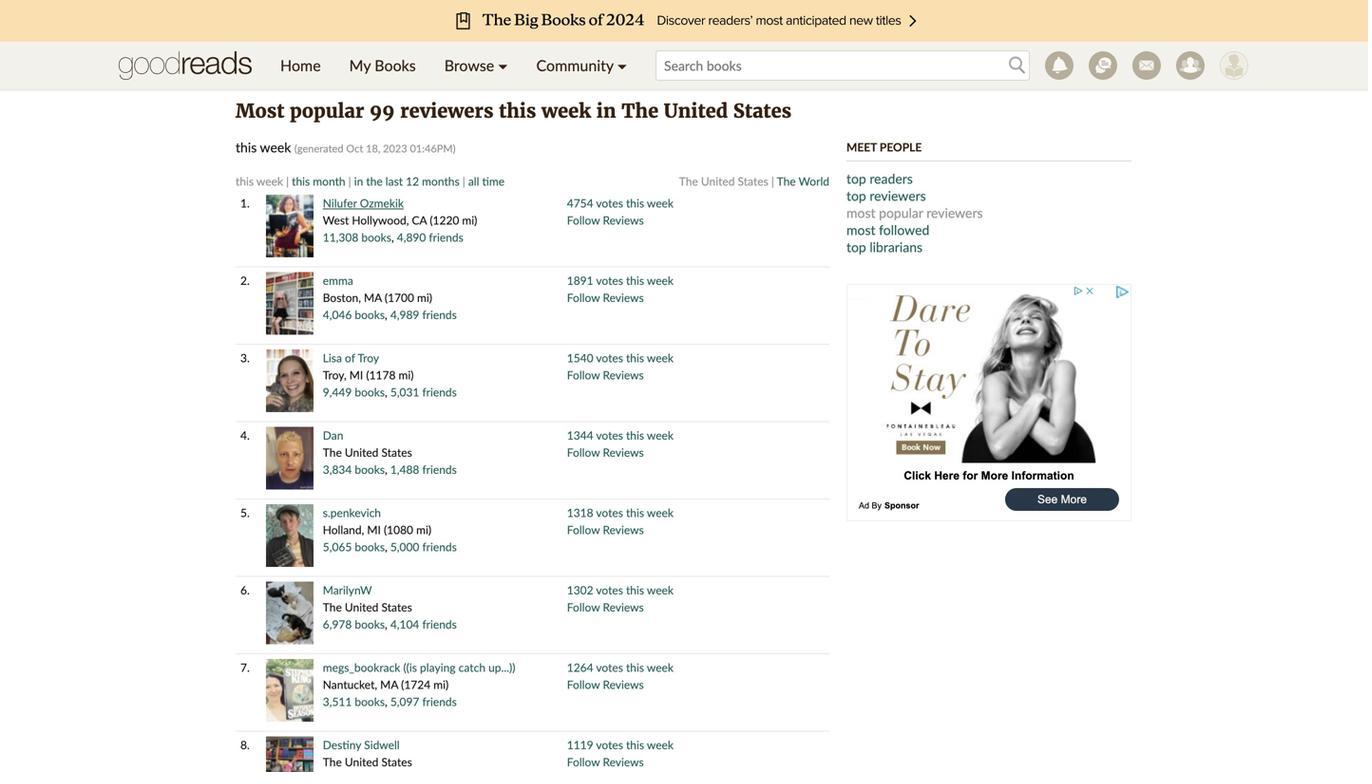 Task type: locate. For each thing, give the bounding box(es) containing it.
1 horizontal spatial ▾
[[618, 56, 627, 75]]

follow reviews link down 1540 votes this week link
[[567, 368, 644, 382]]

8 follow reviews link from the top
[[567, 756, 644, 769]]

(1178
[[366, 368, 396, 382]]

books inside dan the united states 3,834 books , 1,488 friends
[[355, 463, 385, 477]]

states inside destiny sidwell the united states
[[382, 756, 412, 769]]

reviews inside 1264 votes this week follow reviews
[[603, 678, 644, 692]]

follow down 1302
[[567, 601, 600, 615]]

follow down 1264
[[567, 678, 600, 692]]

0 vertical spatial mi
[[350, 368, 363, 382]]

week down 1540 votes this week follow reviews
[[647, 429, 674, 442]]

friends down (1724
[[422, 695, 457, 709]]

follow reviews link down 1264 votes this week link
[[567, 678, 644, 692]]

friends inside emma boston, ma (1700 mi) 4,046 books , 4,989 friends
[[422, 308, 457, 322]]

7 follow from the top
[[567, 678, 600, 692]]

follow reviews link down 1891 votes this week link on the top of the page
[[567, 291, 644, 305]]

world
[[799, 174, 830, 188]]

6 follow reviews link from the top
[[567, 601, 644, 615]]

1318 votes this week follow reviews
[[567, 506, 674, 537]]

follow inside 1891 votes this week follow reviews
[[567, 291, 600, 305]]

follow reviews link down 1344 votes this week "link"
[[567, 446, 644, 460]]

month
[[313, 174, 346, 188]]

books inside marilynw the united states 6,978 books , 4,104 friends
[[355, 618, 385, 632]]

3.
[[240, 351, 250, 365]]

mi inside lisa of troy troy, mi (1178 mi) 9,449 books , 5,031 friends
[[350, 368, 363, 382]]

1 ▾ from the left
[[498, 56, 508, 75]]

reviews inside 1119 votes this week follow reviews
[[603, 756, 644, 769]]

follow reviews link for 4754
[[567, 213, 644, 227]]

most popular reviewers link
[[847, 205, 983, 221]]

books inside nilufer ozmekik west hollywood, ca (1220 mi) 11,308 books , 4,890 friends
[[362, 231, 392, 244]]

2 follow reviews link from the top
[[567, 291, 644, 305]]

community
[[537, 56, 614, 75]]

community ▾ button
[[522, 42, 642, 89]]

browse ▾
[[445, 56, 508, 75]]

mi left (1080
[[367, 523, 381, 537]]

▾ inside community ▾ popup button
[[618, 56, 627, 75]]

mi
[[350, 368, 363, 382], [367, 523, 381, 537]]

week inside 1540 votes this week follow reviews
[[647, 351, 674, 365]]

votes inside 1891 votes this week follow reviews
[[596, 274, 623, 288]]

week inside 4754 votes  this week follow reviews
[[647, 196, 674, 210]]

reviews for 4754
[[603, 213, 644, 227]]

6 votes from the top
[[596, 584, 623, 597]]

friends right 5,000
[[422, 540, 457, 554]]

1318 votes this week link
[[567, 506, 674, 520]]

sidwell
[[364, 739, 400, 752]]

states up 1,488
[[382, 446, 412, 460]]

1 horizontal spatial mi
[[367, 523, 381, 537]]

follow down 1318
[[567, 523, 600, 537]]

books
[[362, 231, 392, 244], [355, 308, 385, 322], [355, 385, 385, 399], [355, 463, 385, 477], [355, 540, 385, 554], [355, 618, 385, 632], [355, 695, 385, 709]]

books down the (1178
[[355, 385, 385, 399]]

menu
[[266, 42, 642, 89]]

dan the united states 3,834 books , 1,488 friends
[[323, 429, 457, 477]]

follow inside 1344 votes this week follow reviews
[[567, 446, 600, 460]]

▾ right community
[[618, 56, 627, 75]]

4,104 friends link
[[390, 618, 457, 632]]

1 follow reviews link from the top
[[567, 213, 644, 227]]

reviews
[[603, 213, 644, 227], [603, 291, 644, 305], [603, 368, 644, 382], [603, 446, 644, 460], [603, 523, 644, 537], [603, 601, 644, 615], [603, 678, 644, 692], [603, 756, 644, 769]]

1 horizontal spatial popular
[[879, 205, 924, 221]]

Search books text field
[[656, 50, 1030, 81]]

this right 1344
[[626, 429, 645, 442]]

most up the top librarians link
[[847, 222, 876, 238]]

most followed link
[[847, 222, 930, 238]]

united inside destiny sidwell the united states
[[345, 756, 379, 769]]

this inside 1891 votes this week follow reviews
[[626, 274, 645, 288]]

united up 6,978 books link
[[345, 601, 379, 615]]

2 vertical spatial reviewers
[[927, 205, 983, 221]]

, left 5,000
[[385, 540, 388, 554]]

reviews down 1540 votes this week link
[[603, 368, 644, 382]]

states inside marilynw the united states 6,978 books , 4,104 friends
[[382, 601, 412, 615]]

week for 1540 votes this week follow reviews
[[647, 351, 674, 365]]

reviews inside 1318 votes this week follow reviews
[[603, 523, 644, 537]]

| left this month link
[[286, 174, 289, 188]]

s.penkevich
[[323, 506, 381, 520]]

9,449 books link
[[323, 385, 385, 399]]

followed
[[879, 222, 930, 238]]

in left the
[[354, 174, 363, 188]]

5 votes from the top
[[596, 506, 623, 520]]

states down sidwell
[[382, 756, 412, 769]]

8 follow from the top
[[567, 756, 600, 769]]

friends right 4,104
[[422, 618, 457, 632]]

2 ▾ from the left
[[618, 56, 627, 75]]

4754 votes  this week follow reviews
[[567, 196, 674, 227]]

votes inside 1318 votes this week follow reviews
[[596, 506, 623, 520]]

| right month on the left top of the page
[[349, 174, 351, 188]]

5.
[[240, 506, 250, 520]]

0 vertical spatial top
[[847, 171, 867, 187]]

1 vertical spatial popular
[[879, 205, 924, 221]]

menu containing home
[[266, 42, 642, 89]]

votes right 1540
[[596, 351, 623, 365]]

, left 5,097
[[385, 695, 388, 709]]

3 top from the top
[[847, 239, 867, 255]]

books down holland,
[[355, 540, 385, 554]]

0 horizontal spatial mi
[[350, 368, 363, 382]]

follow inside 4754 votes  this week follow reviews
[[567, 213, 600, 227]]

this inside 1119 votes this week follow reviews
[[626, 739, 645, 752]]

this right 1891
[[626, 274, 645, 288]]

this week (generated oct 18, 2023 01:46pm)
[[236, 139, 456, 155]]

votes right 1119
[[596, 739, 623, 752]]

reviewers down readers
[[870, 188, 927, 204]]

librarians
[[870, 239, 923, 255]]

reviews for 1344
[[603, 446, 644, 460]]

4,890
[[397, 231, 426, 244]]

1 vertical spatial in
[[354, 174, 363, 188]]

the inside destiny sidwell the united states
[[323, 756, 342, 769]]

4 reviews from the top
[[603, 446, 644, 460]]

follow reviews link down 1302 votes this week link
[[567, 601, 644, 615]]

follow reviews link down the 4754 votes  this week link
[[567, 213, 644, 227]]

destiny sidwell link
[[323, 739, 400, 752]]

, left 1,488
[[385, 463, 388, 477]]

2 vertical spatial top
[[847, 239, 867, 255]]

books inside lisa of troy troy, mi (1178 mi) 9,449 books , 5,031 friends
[[355, 385, 385, 399]]

follow
[[567, 213, 600, 227], [567, 291, 600, 305], [567, 368, 600, 382], [567, 446, 600, 460], [567, 523, 600, 537], [567, 601, 600, 615], [567, 678, 600, 692], [567, 756, 600, 769]]

books right 3,834
[[355, 463, 385, 477]]

in down community ▾ popup button
[[597, 99, 617, 123]]

reviews down the 4754 votes  this week link
[[603, 213, 644, 227]]

follow reviews link
[[567, 213, 644, 227], [567, 291, 644, 305], [567, 368, 644, 382], [567, 446, 644, 460], [567, 523, 644, 537], [567, 601, 644, 615], [567, 678, 644, 692], [567, 756, 644, 769]]

1 reviews from the top
[[603, 213, 644, 227]]

votes right 1891
[[596, 274, 623, 288]]

votes inside 1302 votes this week follow reviews
[[596, 584, 623, 597]]

week inside 1891 votes this week follow reviews
[[647, 274, 674, 288]]

this right 1264
[[626, 661, 645, 675]]

this right 1318
[[626, 506, 645, 520]]

mi) up the 4,989 friends link
[[417, 291, 432, 305]]

top down meet
[[847, 171, 867, 187]]

reviews inside 1302 votes this week follow reviews
[[603, 601, 644, 615]]

3 follow from the top
[[567, 368, 600, 382]]

2.
[[240, 274, 250, 288]]

follow reviews link for 1344
[[567, 446, 644, 460]]

4.
[[240, 429, 250, 442]]

friends right 1,488
[[422, 463, 457, 477]]

| left the world link
[[772, 174, 775, 188]]

follow down 1891
[[567, 291, 600, 305]]

mi) inside nilufer ozmekik west hollywood, ca (1220 mi) 11,308 books , 4,890 friends
[[462, 213, 478, 227]]

4 | from the left
[[772, 174, 775, 188]]

, left the 4,890
[[392, 231, 394, 244]]

2023
[[383, 142, 407, 155]]

follow for 4754
[[567, 213, 600, 227]]

week right 4754
[[647, 196, 674, 210]]

6 follow from the top
[[567, 601, 600, 615]]

reviews inside 1344 votes this week follow reviews
[[603, 446, 644, 460]]

week inside 1318 votes this week follow reviews
[[647, 506, 674, 520]]

11,308
[[323, 231, 359, 244]]

top reviewers link
[[847, 188, 927, 204]]

friends down (1220
[[429, 231, 464, 244]]

3 follow reviews link from the top
[[567, 368, 644, 382]]

popular
[[290, 99, 364, 123], [879, 205, 924, 221]]

follow inside 1302 votes this week follow reviews
[[567, 601, 600, 615]]

5 follow from the top
[[567, 523, 600, 537]]

0 horizontal spatial reviewers
[[400, 99, 494, 123]]

this right 4754
[[626, 196, 645, 210]]

reviews for 1264
[[603, 678, 644, 692]]

5 follow reviews link from the top
[[567, 523, 644, 537]]

mi) inside lisa of troy troy, mi (1178 mi) 9,449 books , 5,031 friends
[[399, 368, 414, 382]]

votes inside 1119 votes this week follow reviews
[[596, 739, 623, 752]]

4 follow from the top
[[567, 446, 600, 460]]

united down destiny sidwell link
[[345, 756, 379, 769]]

4754 votes  this week link
[[567, 196, 674, 210]]

0 vertical spatial reviewers
[[400, 99, 494, 123]]

8 votes from the top
[[596, 739, 623, 752]]

marilynw image
[[266, 582, 313, 645]]

the united states link
[[679, 174, 769, 188]]

books right 4,046
[[355, 308, 385, 322]]

1 vertical spatial top
[[847, 188, 867, 204]]

united inside marilynw the united states 6,978 books , 4,104 friends
[[345, 601, 379, 615]]

meet people
[[847, 140, 922, 154]]

2 follow from the top
[[567, 291, 600, 305]]

7 votes from the top
[[596, 661, 623, 675]]

votes for 1302
[[596, 584, 623, 597]]

reviews down 1891 votes this week link on the top of the page
[[603, 291, 644, 305]]

1891 votes this week follow reviews
[[567, 274, 674, 305]]

week down 1302 votes this week follow reviews
[[647, 661, 674, 675]]

friends right 4,989
[[422, 308, 457, 322]]

books right 6,978
[[355, 618, 385, 632]]

12
[[406, 174, 419, 188]]

reviews for 1891
[[603, 291, 644, 305]]

reviews down 1344 votes this week "link"
[[603, 446, 644, 460]]

5 reviews from the top
[[603, 523, 644, 537]]

reviews inside 1891 votes this week follow reviews
[[603, 291, 644, 305]]

4,046
[[323, 308, 352, 322]]

▾ inside browse ▾ popup button
[[498, 56, 508, 75]]

0 vertical spatial most
[[847, 205, 876, 221]]

mi) down the playing
[[434, 678, 449, 692]]

friends right 5,031
[[422, 385, 457, 399]]

votes right 4754
[[596, 196, 623, 210]]

0 horizontal spatial ▾
[[498, 56, 508, 75]]

ma up 4,046 books link
[[364, 291, 382, 305]]

nilufer
[[323, 196, 357, 210]]

mi) right (1220
[[462, 213, 478, 227]]

united up 3,834 books link
[[345, 446, 379, 460]]

the
[[366, 174, 383, 188]]

votes inside 1344 votes this week follow reviews
[[596, 429, 623, 442]]

states inside dan the united states 3,834 books , 1,488 friends
[[382, 446, 412, 460]]

1 vertical spatial reviewers
[[870, 188, 927, 204]]

states up 4,104
[[382, 601, 412, 615]]

follow inside 1264 votes this week follow reviews
[[567, 678, 600, 692]]

follow inside 1540 votes this week follow reviews
[[567, 368, 600, 382]]

reviewers up 01:46pm)
[[400, 99, 494, 123]]

most
[[236, 99, 285, 123]]

notifications image
[[1046, 51, 1074, 80]]

ma up 5,097
[[380, 678, 398, 692]]

week down 1264 votes this week follow reviews
[[647, 739, 674, 752]]

0 vertical spatial ma
[[364, 291, 382, 305]]

mi) up 5,031
[[399, 368, 414, 382]]

2 votes from the top
[[596, 274, 623, 288]]

1 vertical spatial most
[[847, 222, 876, 238]]

follow inside 1119 votes this week follow reviews
[[567, 756, 600, 769]]

follow down 4754
[[567, 213, 600, 227]]

follow inside 1318 votes this week follow reviews
[[567, 523, 600, 537]]

top
[[847, 171, 867, 187], [847, 188, 867, 204], [847, 239, 867, 255]]

reviews for 1540
[[603, 368, 644, 382]]

most
[[847, 205, 876, 221], [847, 222, 876, 238]]

nilufer ozmekik image
[[266, 195, 313, 258]]

votes inside 1264 votes this week follow reviews
[[596, 661, 623, 675]]

7 reviews from the top
[[603, 678, 644, 692]]

popular up the followed
[[879, 205, 924, 221]]

votes inside 1540 votes this week follow reviews
[[596, 351, 623, 365]]

votes right 1318
[[596, 506, 623, 520]]

reviews down 1119 votes this week link at the left bottom
[[603, 756, 644, 769]]

votes right 1264
[[596, 661, 623, 675]]

week left this month link
[[257, 174, 283, 188]]

votes right 1302
[[596, 584, 623, 597]]

2 top from the top
[[847, 188, 867, 204]]

3 reviews from the top
[[603, 368, 644, 382]]

reviews inside 1540 votes this week follow reviews
[[603, 368, 644, 382]]

week inside 1302 votes this week follow reviews
[[647, 584, 674, 597]]

6.
[[240, 584, 250, 597]]

troy
[[358, 351, 379, 365]]

destiny sidwell image
[[266, 737, 313, 773]]

this right 1540
[[626, 351, 645, 365]]

0 horizontal spatial in
[[354, 174, 363, 188]]

lisa of troy image
[[266, 350, 313, 413]]

week inside 1344 votes this week follow reviews
[[647, 429, 674, 442]]

2 reviews from the top
[[603, 291, 644, 305]]

in
[[597, 99, 617, 123], [354, 174, 363, 188]]

|
[[286, 174, 289, 188], [349, 174, 351, 188], [463, 174, 466, 188], [772, 174, 775, 188]]

votes right 1344
[[596, 429, 623, 442]]

follow reviews link for 1891
[[567, 291, 644, 305]]

1119 votes this week follow reviews
[[567, 739, 674, 769]]

this right 1302
[[626, 584, 645, 597]]

votes
[[596, 196, 623, 210], [596, 274, 623, 288], [596, 351, 623, 365], [596, 429, 623, 442], [596, 506, 623, 520], [596, 584, 623, 597], [596, 661, 623, 675], [596, 739, 623, 752]]

8 reviews from the top
[[603, 756, 644, 769]]

week inside 1119 votes this week follow reviews
[[647, 739, 674, 752]]

1 horizontal spatial in
[[597, 99, 617, 123]]

holland,
[[323, 523, 364, 537]]

week inside 1264 votes this week follow reviews
[[647, 661, 674, 675]]

follow down 1119
[[567, 756, 600, 769]]

0 vertical spatial in
[[597, 99, 617, 123]]

7 follow reviews link from the top
[[567, 678, 644, 692]]

week
[[542, 99, 591, 123], [260, 139, 291, 155], [257, 174, 283, 188], [647, 196, 674, 210], [647, 274, 674, 288], [647, 351, 674, 365], [647, 429, 674, 442], [647, 506, 674, 520], [647, 584, 674, 597], [647, 661, 674, 675], [647, 739, 674, 752]]

reviews for 1302
[[603, 601, 644, 615]]

in for the
[[597, 99, 617, 123]]

home link
[[266, 42, 335, 89]]

the inside dan the united states 3,834 books , 1,488 friends
[[323, 446, 342, 460]]

1119
[[567, 739, 594, 752]]

1 | from the left
[[286, 174, 289, 188]]

this
[[499, 99, 536, 123], [236, 139, 257, 155], [236, 174, 254, 188], [292, 174, 310, 188], [626, 196, 645, 210], [626, 274, 645, 288], [626, 351, 645, 365], [626, 429, 645, 442], [626, 506, 645, 520], [626, 584, 645, 597], [626, 661, 645, 675], [626, 739, 645, 752]]

time
[[482, 174, 505, 188]]

, left 4,104
[[385, 618, 388, 632]]

books inside s.penkevich holland, mi (1080 mi) 5,065 books , 5,000 friends
[[355, 540, 385, 554]]

1.
[[240, 196, 250, 210]]

1 vertical spatial ma
[[380, 678, 398, 692]]

week down 1344 votes this week follow reviews
[[647, 506, 674, 520]]

3 votes from the top
[[596, 351, 623, 365]]

oct
[[346, 142, 363, 155]]

Search for books to add to your shelves search field
[[656, 50, 1030, 81]]

6 reviews from the top
[[603, 601, 644, 615]]

follow reviews link down 1318 votes this week 'link'
[[567, 523, 644, 537]]

up...))
[[489, 661, 516, 675]]

inbox image
[[1133, 51, 1162, 80]]

mi) up "5,000 friends" 'link'
[[416, 523, 432, 537]]

1 follow from the top
[[567, 213, 600, 227]]

0 vertical spatial popular
[[290, 99, 364, 123]]

votes for 1264
[[596, 661, 623, 675]]

1 votes from the top
[[596, 196, 623, 210]]

1344
[[567, 429, 594, 442]]

week down 1891 votes this week follow reviews
[[647, 351, 674, 365]]

1 horizontal spatial reviewers
[[870, 188, 927, 204]]

reviewers up the followed
[[927, 205, 983, 221]]

week for 1119 votes this week follow reviews
[[647, 739, 674, 752]]

mi) inside emma boston, ma (1700 mi) 4,046 books , 4,989 friends
[[417, 291, 432, 305]]

browse ▾ button
[[430, 42, 522, 89]]

top readers link
[[847, 171, 913, 187]]

5,031
[[390, 385, 420, 399]]

browse
[[445, 56, 494, 75]]

8.
[[240, 739, 250, 752]]

reviews for 1119
[[603, 756, 644, 769]]

reviews down 1302 votes this week link
[[603, 601, 644, 615]]

books down hollywood,
[[362, 231, 392, 244]]

week down 4754 votes  this week follow reviews
[[647, 274, 674, 288]]

top librarians link
[[847, 239, 923, 255]]

marilynw the united states 6,978 books , 4,104 friends
[[323, 584, 457, 632]]

18,
[[366, 142, 381, 155]]

mi up 9,449 books link
[[350, 368, 363, 382]]

▾ for browse ▾
[[498, 56, 508, 75]]

follow down 1540
[[567, 368, 600, 382]]

week down 1318 votes this week follow reviews
[[647, 584, 674, 597]]

2 | from the left
[[349, 174, 351, 188]]

1 vertical spatial mi
[[367, 523, 381, 537]]

4,104
[[390, 618, 420, 632]]

1540 votes this week link
[[567, 351, 674, 365]]

reviews inside 4754 votes  this week follow reviews
[[603, 213, 644, 227]]

books inside megs_bookrack ((is playing catch up...)) nantucket, ma (1724 mi) 3,511 books , 5,097 friends
[[355, 695, 385, 709]]

ma inside emma boston, ma (1700 mi) 4,046 books , 4,989 friends
[[364, 291, 382, 305]]

megs_bookrack ((is playing catch up...)) image
[[266, 660, 313, 722]]

s.penkevich holland, mi (1080 mi) 5,065 books , 5,000 friends
[[323, 506, 457, 554]]

4 votes from the top
[[596, 429, 623, 442]]

books down the nantucket,
[[355, 695, 385, 709]]

4 follow reviews link from the top
[[567, 446, 644, 460]]

, left 4,989
[[385, 308, 388, 322]]

most down the top reviewers 'link'
[[847, 205, 876, 221]]

boston,
[[323, 291, 361, 305]]

votes inside 4754 votes  this week follow reviews
[[596, 196, 623, 210]]

the united states | the world
[[679, 174, 830, 188]]



Task type: describe. For each thing, give the bounding box(es) containing it.
this inside 1540 votes this week follow reviews
[[626, 351, 645, 365]]

1264 votes this week link
[[567, 661, 674, 675]]

friends inside nilufer ozmekik west hollywood, ca (1220 mi) 11,308 books , 4,890 friends
[[429, 231, 464, 244]]

7.
[[240, 661, 250, 675]]

5,065 books link
[[323, 540, 385, 554]]

1119 votes this week link
[[567, 739, 674, 752]]

1302 votes this week link
[[567, 584, 674, 597]]

books inside emma boston, ma (1700 mi) 4,046 books , 4,989 friends
[[355, 308, 385, 322]]

week for 1344 votes this week follow reviews
[[647, 429, 674, 442]]

the inside marilynw the united states 6,978 books , 4,104 friends
[[323, 601, 342, 615]]

nantucket,
[[323, 678, 377, 692]]

dan image
[[266, 427, 313, 490]]

this inside 1302 votes this week follow reviews
[[626, 584, 645, 597]]

follow for 1119
[[567, 756, 600, 769]]

united left the world link
[[701, 174, 735, 188]]

, inside emma boston, ma (1700 mi) 4,046 books , 4,989 friends
[[385, 308, 388, 322]]

votes for 1318
[[596, 506, 623, 520]]

this up 1. on the left
[[236, 174, 254, 188]]

readers
[[870, 171, 913, 187]]

troy,
[[323, 368, 347, 382]]

friend requests image
[[1177, 51, 1205, 80]]

ca
[[412, 213, 427, 227]]

mi inside s.penkevich holland, mi (1080 mi) 5,065 books , 5,000 friends
[[367, 523, 381, 537]]

emma image
[[266, 272, 313, 335]]

week for 1318 votes this week follow reviews
[[647, 506, 674, 520]]

(1080
[[384, 523, 413, 537]]

nilufer ozmekik link
[[323, 196, 404, 210]]

votes for 1344
[[596, 429, 623, 442]]

1318
[[567, 506, 594, 520]]

, inside nilufer ozmekik west hollywood, ca (1220 mi) 11,308 books , 4,890 friends
[[392, 231, 394, 244]]

99
[[370, 99, 395, 123]]

in the last 12 months link
[[354, 174, 460, 188]]

ozmekik
[[360, 196, 404, 210]]

11,308 books link
[[323, 231, 392, 244]]

months
[[422, 174, 460, 188]]

6,978
[[323, 618, 352, 632]]

week for 4754 votes  this week follow reviews
[[647, 196, 674, 210]]

2 most from the top
[[847, 222, 876, 238]]

marilynw link
[[323, 584, 372, 597]]

states left the world link
[[738, 174, 769, 188]]

people
[[880, 140, 922, 154]]

catch
[[459, 661, 486, 675]]

week for 1302 votes this week follow reviews
[[647, 584, 674, 597]]

reviewers for this
[[400, 99, 494, 123]]

friends inside s.penkevich holland, mi (1080 mi) 5,065 books , 5,000 friends
[[422, 540, 457, 554]]

follow for 1540
[[567, 368, 600, 382]]

megs_bookrack
[[323, 661, 401, 675]]

follow reviews link for 1302
[[567, 601, 644, 615]]

6,978 books link
[[323, 618, 385, 632]]

of
[[345, 351, 355, 365]]

▾ for community ▾
[[618, 56, 627, 75]]

ruby anderson image
[[1220, 51, 1249, 80]]

follow reviews link for 1119
[[567, 756, 644, 769]]

week down most
[[260, 139, 291, 155]]

this inside 1318 votes this week follow reviews
[[626, 506, 645, 520]]

votes for 1891
[[596, 274, 623, 288]]

follow for 1318
[[567, 523, 600, 537]]

1,488
[[390, 463, 420, 477]]

follow for 1891
[[567, 291, 600, 305]]

this inside 4754 votes  this week follow reviews
[[626, 196, 645, 210]]

follow reviews link for 1264
[[567, 678, 644, 692]]

1264
[[567, 661, 594, 675]]

states up the united states | the world at the top of the page
[[734, 99, 792, 123]]

9,449
[[323, 385, 352, 399]]

friends inside dan the united states 3,834 books , 1,488 friends
[[422, 463, 457, 477]]

playing
[[420, 661, 456, 675]]

, inside megs_bookrack ((is playing catch up...)) nantucket, ma (1724 mi) 3,511 books , 5,097 friends
[[385, 695, 388, 709]]

mi) inside megs_bookrack ((is playing catch up...)) nantucket, ma (1724 mi) 3,511 books , 5,097 friends
[[434, 678, 449, 692]]

my books link
[[335, 42, 430, 89]]

this down browse ▾ popup button
[[499, 99, 536, 123]]

2 horizontal spatial reviewers
[[927, 205, 983, 221]]

5,065
[[323, 540, 352, 554]]

dan
[[323, 429, 344, 442]]

reviews for 1318
[[603, 523, 644, 537]]

follow for 1344
[[567, 446, 600, 460]]

this month link
[[292, 174, 346, 188]]

follow for 1302
[[567, 601, 600, 615]]

lisa of troy link
[[323, 351, 379, 365]]

3 | from the left
[[463, 174, 466, 188]]

emma link
[[323, 274, 353, 288]]

5,097 friends link
[[390, 695, 457, 709]]

most popular 99 reviewers this week in the united states
[[236, 99, 792, 123]]

popular inside top readers top reviewers most popular reviewers most followed top librarians
[[879, 205, 924, 221]]

(1220
[[430, 213, 459, 227]]

last
[[386, 174, 403, 188]]

votes for 1119
[[596, 739, 623, 752]]

1 most from the top
[[847, 205, 876, 221]]

lisa
[[323, 351, 342, 365]]

emma boston, ma (1700 mi) 4,046 books , 4,989 friends
[[323, 274, 457, 322]]

1344 votes this week link
[[567, 429, 674, 442]]

3,834 books link
[[323, 463, 385, 477]]

follow for 1264
[[567, 678, 600, 692]]

destiny sidwell the united states
[[323, 739, 412, 769]]

friends inside megs_bookrack ((is playing catch up...)) nantucket, ma (1724 mi) 3,511 books , 5,097 friends
[[422, 695, 457, 709]]

advertisement element
[[847, 284, 1132, 522]]

week for 1264 votes this week follow reviews
[[647, 661, 674, 675]]

s.penkevich link
[[323, 506, 381, 520]]

destiny
[[323, 739, 361, 752]]

4754
[[567, 196, 594, 210]]

friends inside marilynw the united states 6,978 books , 4,104 friends
[[422, 618, 457, 632]]

united up the united states link
[[664, 99, 728, 123]]

this down most
[[236, 139, 257, 155]]

all time link
[[468, 174, 505, 188]]

follow reviews link for 1540
[[567, 368, 644, 382]]

5,000
[[390, 540, 420, 554]]

home
[[280, 56, 321, 75]]

week for 1891 votes this week follow reviews
[[647, 274, 674, 288]]

in for the
[[354, 174, 363, 188]]

week down community
[[542, 99, 591, 123]]

my books
[[349, 56, 416, 75]]

this left month on the left top of the page
[[292, 174, 310, 188]]

1302 votes this week follow reviews
[[567, 584, 674, 615]]

this week | this month | in the last 12 months | all time
[[236, 174, 505, 188]]

1344 votes this week follow reviews
[[567, 429, 674, 460]]

5,097
[[390, 695, 420, 709]]

1540 votes this week follow reviews
[[567, 351, 674, 382]]

(1724
[[401, 678, 431, 692]]

this inside 1344 votes this week follow reviews
[[626, 429, 645, 442]]

ma inside megs_bookrack ((is playing catch up...)) nantucket, ma (1724 mi) 3,511 books , 5,097 friends
[[380, 678, 398, 692]]

01:46pm)
[[410, 142, 456, 155]]

friends inside lisa of troy troy, mi (1178 mi) 9,449 books , 5,031 friends
[[422, 385, 457, 399]]

votes for 1540
[[596, 351, 623, 365]]

emma
[[323, 274, 353, 288]]

this inside 1264 votes this week follow reviews
[[626, 661, 645, 675]]

0 horizontal spatial popular
[[290, 99, 364, 123]]

mi) inside s.penkevich holland, mi (1080 mi) 5,065 books , 5,000 friends
[[416, 523, 432, 537]]

community ▾
[[537, 56, 627, 75]]

meet
[[847, 140, 877, 154]]

follow reviews link for 1318
[[567, 523, 644, 537]]

4,989
[[390, 308, 420, 322]]

1 top from the top
[[847, 171, 867, 187]]

nilufer ozmekik west hollywood, ca (1220 mi) 11,308 books , 4,890 friends
[[323, 196, 478, 244]]

, inside marilynw the united states 6,978 books , 4,104 friends
[[385, 618, 388, 632]]

s.penkevich image
[[266, 505, 313, 567]]

, inside lisa of troy troy, mi (1178 mi) 9,449 books , 5,031 friends
[[385, 385, 388, 399]]

, inside s.penkevich holland, mi (1080 mi) 5,065 books , 5,000 friends
[[385, 540, 388, 554]]

my group discussions image
[[1089, 51, 1118, 80]]

reviewers for most
[[870, 188, 927, 204]]

5,000 friends link
[[390, 540, 457, 554]]

votes for 4754
[[596, 196, 623, 210]]

united inside dan the united states 3,834 books , 1,488 friends
[[345, 446, 379, 460]]

, inside dan the united states 3,834 books , 1,488 friends
[[385, 463, 388, 477]]

1302
[[567, 584, 594, 597]]

the world link
[[777, 174, 830, 188]]



Task type: vqa. For each thing, say whether or not it's contained in the screenshot.


